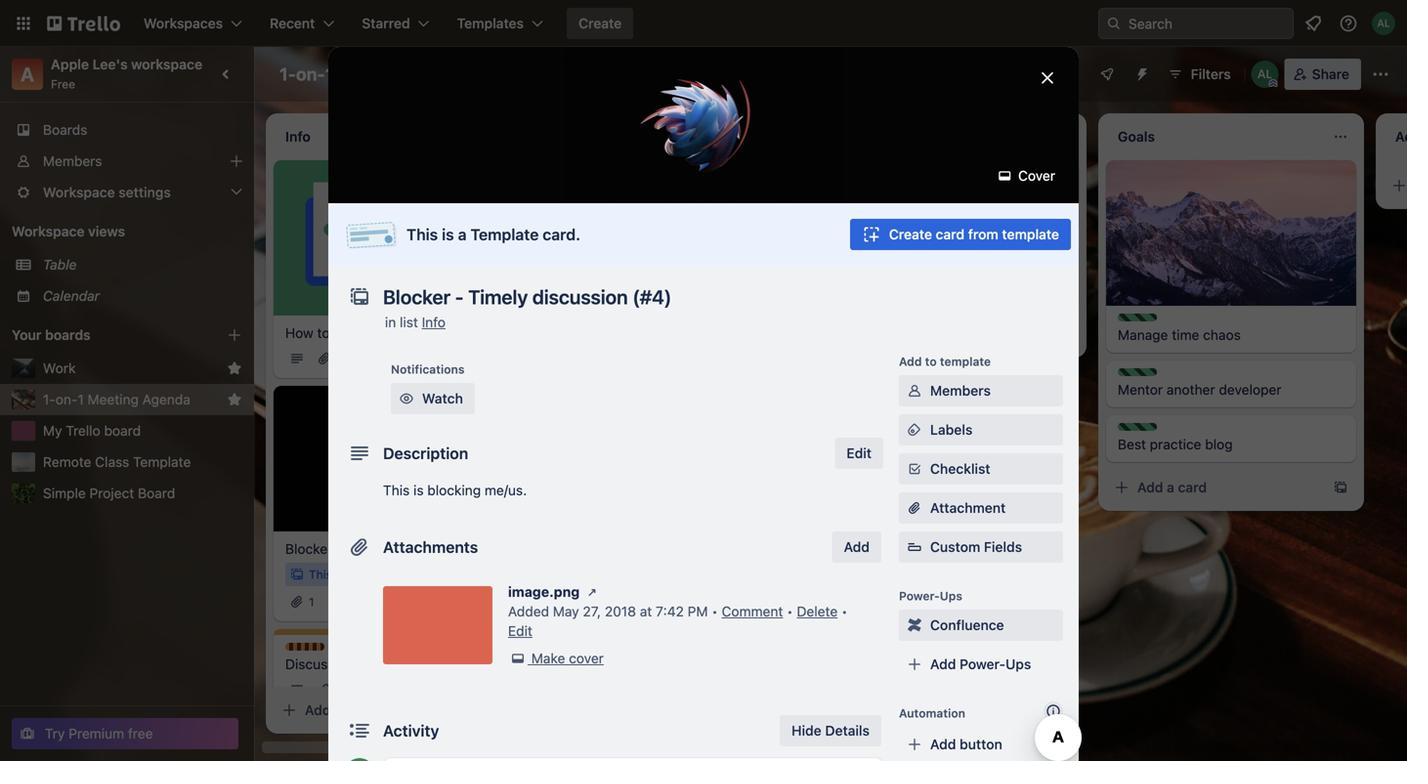 Task type: vqa. For each thing, say whether or not it's contained in the screenshot.
Color: orange, title: none icon
no



Task type: describe. For each thing, give the bounding box(es) containing it.
feedback?
[[672, 275, 737, 291]]

create button
[[567, 8, 633, 39]]

on inside blocker the team is stuck on x, how can we move forward?
[[678, 181, 694, 197]]

best
[[1118, 436, 1146, 453]]

filters button
[[1162, 59, 1237, 90]]

your boards
[[12, 327, 91, 343]]

labels link
[[899, 414, 1063, 446]]

manage
[[1118, 327, 1168, 343]]

automation image
[[1127, 59, 1154, 86]]

can you please give feedback on the report? link
[[840, 262, 1067, 301]]

1 horizontal spatial add a card button
[[1106, 472, 1325, 503]]

suggested
[[348, 656, 416, 672]]

sm image for make cover
[[508, 649, 528, 668]]

color: green, title: "goal" element for mentor
[[1118, 368, 1163, 383]]

0 notifications image
[[1302, 12, 1325, 35]]

this is a template card.
[[407, 225, 581, 244]]

share
[[1312, 66, 1350, 82]]

starred icon image for work
[[227, 361, 242, 376]]

goals
[[661, 256, 695, 272]]

color: orange, title: "discuss" element for discuss - suggested topic (#3)
[[285, 643, 349, 658]]

0 vertical spatial power-
[[899, 589, 940, 603]]

Search field
[[1122, 9, 1293, 38]]

lee's
[[93, 56, 128, 72]]

1- inside board name text box
[[279, 64, 296, 85]]

discuss for -
[[305, 644, 349, 658]]

the inside i've drafted my goals for the next few months. any feedback?
[[720, 256, 740, 272]]

try premium free button
[[12, 718, 238, 750]]

0 vertical spatial -
[[336, 541, 343, 557]]

workspace
[[12, 223, 85, 239]]

mentor another developer link
[[1118, 380, 1345, 400]]

any
[[644, 275, 668, 291]]

add down discuss discuss - suggested topic (#3)
[[305, 702, 331, 718]]

comment
[[722, 603, 783, 620]]

i've drafted my goals for the next few months. any feedback?
[[563, 256, 771, 291]]

on- inside board name text box
[[296, 64, 325, 85]]

add inside button
[[844, 539, 870, 555]]

comment link
[[722, 603, 783, 620]]

this
[[360, 325, 383, 341]]

topic
[[420, 656, 452, 672]]

your boards with 5 items element
[[12, 323, 197, 347]]

custom fields button
[[899, 537, 1063, 557]]

1-on-1 meeting agenda inside board name text box
[[279, 64, 475, 85]]

in list info
[[385, 314, 446, 330]]

new
[[840, 181, 869, 197]]

blocking
[[427, 482, 481, 498]]

1 vertical spatial apple lee (applelee29) image
[[1252, 61, 1279, 88]]

1 horizontal spatial board
[[592, 66, 630, 82]]

starred icon image for 1-on-1 meeting agenda
[[227, 392, 242, 408]]

may
[[553, 603, 579, 620]]

0 / 3
[[891, 208, 910, 222]]

work
[[43, 360, 76, 376]]

customize views image
[[652, 64, 671, 84]]

list
[[400, 314, 418, 330]]

discuss for you
[[860, 251, 904, 265]]

the
[[563, 181, 587, 197]]

watch
[[422, 390, 463, 407]]

make cover link
[[508, 649, 604, 668]]

checklist link
[[899, 453, 1063, 485]]

description
[[383, 444, 468, 463]]

card down practice
[[1178, 479, 1207, 496]]

discuss left suggested
[[285, 656, 335, 672]]

blog
[[1205, 436, 1233, 453]]

discussion
[[392, 541, 458, 557]]

create card from template
[[889, 226, 1059, 242]]

1 vertical spatial members link
[[899, 375, 1063, 407]]

notifications
[[391, 363, 465, 376]]

add down best
[[1137, 479, 1163, 496]]

apple lee (applelee29) image
[[344, 758, 375, 761]]

1 horizontal spatial ups
[[1006, 656, 1031, 672]]

you
[[869, 263, 892, 279]]

apple lee (applelee29) image inside 'primary' element
[[1372, 12, 1395, 35]]

my trello board
[[43, 423, 141, 439]]

please
[[895, 263, 937, 279]]

for
[[699, 256, 716, 272]]

months.
[[589, 275, 640, 291]]

color: red, title: "blocker" element
[[563, 168, 625, 183]]

create for create
[[579, 15, 622, 31]]

chaos
[[1203, 327, 1241, 343]]

table link
[[43, 255, 242, 275]]

attachment button
[[899, 493, 1063, 524]]

this is blocking me/us.
[[383, 482, 527, 498]]

manage time chaos link
[[1118, 325, 1345, 345]]

simple
[[43, 485, 86, 501]]

remote class template
[[43, 454, 191, 470]]

move
[[563, 201, 597, 217]]

meeting inside board name text box
[[338, 64, 406, 85]]

add down automation
[[930, 736, 956, 752]]

on- inside button
[[56, 391, 78, 408]]

blocker for the
[[582, 169, 625, 183]]

3
[[902, 208, 910, 222]]

confluence
[[930, 617, 1004, 633]]

hide details link
[[780, 715, 881, 747]]

to for use
[[317, 325, 330, 341]]

1 horizontal spatial power-
[[960, 656, 1006, 672]]

drafted
[[589, 256, 635, 272]]

try
[[45, 726, 65, 742]]

add a card for add a card button to the right
[[1137, 479, 1207, 496]]

attachment
[[930, 500, 1006, 516]]

hide
[[792, 723, 822, 739]]

sm image for confluence
[[905, 616, 924, 635]]

button
[[960, 736, 1002, 752]]

create from template… image
[[1333, 480, 1349, 496]]

- inside discuss discuss - suggested topic (#3)
[[338, 656, 345, 672]]

edit inside delete edit
[[508, 623, 532, 639]]

add down "confluence"
[[930, 656, 956, 672]]

27,
[[583, 603, 601, 620]]

add power-ups
[[930, 656, 1031, 672]]

discuss - suggested topic (#3) link
[[285, 655, 504, 674]]

a link
[[12, 59, 43, 90]]

share button
[[1285, 59, 1361, 90]]

color: green, title: "goal" element for manage
[[1118, 314, 1163, 328]]

1 inside board name text box
[[325, 64, 334, 85]]

agenda inside board name text box
[[410, 64, 475, 85]]

card up apple lee (applelee29) image
[[345, 702, 374, 718]]

open information menu image
[[1339, 14, 1358, 33]]

attachments
[[383, 538, 478, 557]]

1 horizontal spatial board
[[386, 325, 423, 341]]

added may 27, 2018 at 7:42 pm
[[508, 603, 708, 620]]

make
[[531, 650, 565, 666]]

1 inside button
[[78, 391, 84, 408]]

added
[[508, 603, 549, 620]]

color: green, title: "goal" element for best
[[1118, 423, 1163, 438]]

2018
[[605, 603, 636, 620]]

how to use this board
[[285, 325, 423, 341]]

add button button
[[899, 729, 1063, 760]]

0 horizontal spatial ups
[[940, 589, 963, 603]]

simple project board
[[43, 485, 175, 501]]

goal for manage
[[1137, 315, 1163, 328]]

1- inside button
[[43, 391, 56, 408]]

stuck
[[640, 181, 674, 197]]

reassign
[[946, 169, 997, 183]]

is inside blocker the team is stuck on x, how can we move forward?
[[626, 181, 636, 197]]

template.
[[385, 568, 437, 582]]

on inside discuss can you please give feedback on the report?
[[1032, 263, 1048, 279]]

discuss discuss - suggested topic (#3)
[[285, 644, 482, 672]]

back to home image
[[47, 8, 120, 39]]

show menu image
[[1371, 64, 1391, 84]]

trello
[[66, 423, 100, 439]]

best practice blog link
[[1118, 435, 1345, 454]]

views
[[88, 223, 125, 239]]

1 vertical spatial board
[[104, 423, 141, 439]]

project
[[89, 485, 134, 501]]

card inside button
[[936, 226, 965, 242]]

color: orange, title: "discuss" element for can you please give feedback on the report?
[[840, 250, 904, 265]]



Task type: locate. For each thing, give the bounding box(es) containing it.
members down add to template
[[930, 383, 991, 399]]

to
[[317, 325, 330, 341], [925, 355, 937, 368]]

next
[[744, 256, 771, 272]]

members down "boards"
[[43, 153, 102, 169]]

boards
[[45, 327, 91, 343]]

1 vertical spatial this
[[383, 482, 410, 498]]

the down the can
[[840, 283, 861, 299]]

0 horizontal spatial board
[[138, 485, 175, 501]]

ups up "confluence"
[[940, 589, 963, 603]]

2 vertical spatial goal
[[1137, 424, 1163, 438]]

0 vertical spatial add a card button
[[1106, 472, 1325, 503]]

1 horizontal spatial members link
[[899, 375, 1063, 407]]

meeting inside button
[[87, 391, 139, 408]]

0 vertical spatial ups
[[940, 589, 963, 603]]

agenda
[[410, 64, 475, 85], [142, 391, 190, 408]]

create card from template button
[[850, 219, 1071, 250]]

2 horizontal spatial 1
[[325, 64, 334, 85]]

blocker inside blocker the team is stuck on x, how can we move forward?
[[582, 169, 625, 183]]

apple
[[51, 56, 89, 72]]

work button
[[43, 359, 219, 378]]

board link
[[559, 59, 642, 90]]

0 horizontal spatial 1-on-1 meeting agenda
[[43, 391, 190, 408]]

agenda inside button
[[142, 391, 190, 408]]

add a card up apple lee (applelee29) image
[[305, 702, 374, 718]]

0 horizontal spatial color: orange, title: "discuss" element
[[285, 643, 349, 658]]

goal inside goal manage time chaos
[[1137, 315, 1163, 328]]

members for leftmost members link
[[43, 153, 102, 169]]

members link up labels link
[[899, 375, 1063, 407]]

boards link
[[0, 114, 254, 146]]

add a card down practice
[[1137, 479, 1207, 496]]

add a card button down blog
[[1106, 472, 1325, 503]]

0 horizontal spatial template
[[133, 454, 191, 470]]

goal manage time chaos
[[1118, 315, 1241, 343]]

discuss down this card is a template.
[[305, 644, 349, 658]]

- left timely
[[336, 541, 343, 557]]

0 vertical spatial apple lee (applelee29) image
[[1372, 12, 1395, 35]]

1 vertical spatial add a card
[[305, 702, 374, 718]]

0 vertical spatial template
[[471, 225, 539, 244]]

color: green, title: "goal" element
[[840, 168, 880, 176], [1118, 314, 1163, 328], [1118, 368, 1163, 383], [1118, 423, 1163, 438]]

0 vertical spatial template
[[1002, 226, 1059, 242]]

add a card button down suggested
[[274, 695, 493, 726]]

blocker left timely
[[285, 541, 333, 557]]

the right for
[[720, 256, 740, 272]]

this down description
[[383, 482, 410, 498]]

sm image down edit 'link'
[[508, 649, 528, 668]]

0 vertical spatial on
[[678, 181, 694, 197]]

power ups image
[[1099, 66, 1115, 82]]

template right from
[[1002, 226, 1059, 242]]

1 vertical spatial -
[[338, 656, 345, 672]]

0 vertical spatial board
[[386, 325, 423, 341]]

1 horizontal spatial on
[[1032, 263, 1048, 279]]

blocker - timely discussion (#4)
[[285, 541, 489, 557]]

1 vertical spatial ups
[[1006, 656, 1031, 672]]

power- up "confluence"
[[899, 589, 940, 603]]

to for template
[[925, 355, 937, 368]]

color: green, title: "goal" element up new
[[840, 168, 880, 176]]

0 horizontal spatial agenda
[[142, 391, 190, 408]]

1 vertical spatial meeting
[[87, 391, 139, 408]]

create
[[579, 15, 622, 31], [889, 226, 932, 242]]

1 vertical spatial 1-on-1 meeting agenda
[[43, 391, 190, 408]]

1 horizontal spatial the
[[840, 283, 861, 299]]

watch button
[[391, 383, 475, 414]]

create up board link
[[579, 15, 622, 31]]

card
[[936, 226, 965, 242], [1178, 479, 1207, 496], [335, 568, 360, 582], [345, 702, 374, 718]]

members for bottom members link
[[930, 383, 991, 399]]

from
[[968, 226, 999, 242]]

free
[[51, 77, 75, 91]]

my
[[43, 423, 62, 439]]

template up labels
[[940, 355, 991, 368]]

1 vertical spatial starred icon image
[[227, 392, 242, 408]]

3 goal from the top
[[1137, 424, 1163, 438]]

edit down added
[[508, 623, 532, 639]]

Board name text field
[[270, 59, 484, 90]]

members
[[43, 153, 102, 169], [930, 383, 991, 399]]

1 horizontal spatial color: orange, title: "discuss" element
[[840, 250, 904, 265]]

0 horizontal spatial edit
[[508, 623, 532, 639]]

0 vertical spatial 1-on-1 meeting agenda
[[279, 64, 475, 85]]

goal inside goal best practice blog
[[1137, 424, 1163, 438]]

is left blocking
[[413, 482, 424, 498]]

1 goal from the top
[[1137, 315, 1163, 328]]

apple lee (applelee29) image
[[1372, 12, 1395, 35], [1252, 61, 1279, 88]]

sm image for watch
[[397, 389, 416, 408]]

add
[[899, 355, 922, 368], [1137, 479, 1163, 496], [844, 539, 870, 555], [930, 656, 956, 672], [305, 702, 331, 718], [930, 736, 956, 752]]

this for this is blocking me/us.
[[383, 482, 410, 498]]

0 horizontal spatial on
[[678, 181, 694, 197]]

1 horizontal spatial 1
[[309, 595, 314, 609]]

add board image
[[227, 327, 242, 343]]

0
[[891, 208, 899, 222]]

filters
[[1191, 66, 1231, 82]]

on left x,
[[678, 181, 694, 197]]

power-ups
[[899, 589, 963, 603]]

activity
[[383, 722, 439, 740]]

card left from
[[936, 226, 965, 242]]

template
[[1002, 226, 1059, 242], [940, 355, 991, 368]]

is up "forward?" at top left
[[626, 181, 636, 197]]

1 vertical spatial template
[[133, 454, 191, 470]]

sm image
[[995, 166, 1015, 186], [397, 389, 416, 408], [905, 420, 924, 440], [905, 459, 924, 479]]

0 vertical spatial board
[[592, 66, 630, 82]]

color: purple, title: "reassign" element
[[926, 168, 997, 183]]

1-on-1 meeting agenda inside button
[[43, 391, 190, 408]]

power- down "confluence"
[[960, 656, 1006, 672]]

color: orange, title: "discuss" element up 'report?'
[[840, 250, 904, 265]]

1 vertical spatial 1-
[[43, 391, 56, 408]]

1 horizontal spatial 1-on-1 meeting agenda
[[279, 64, 475, 85]]

0 horizontal spatial 1-
[[43, 391, 56, 408]]

add down edit button at the bottom
[[844, 539, 870, 555]]

goal for best
[[1137, 424, 1163, 438]]

1 horizontal spatial apple lee (applelee29) image
[[1372, 12, 1395, 35]]

to up labels
[[925, 355, 937, 368]]

1 vertical spatial to
[[925, 355, 937, 368]]

developer
[[1219, 382, 1282, 398]]

discuss up 'report?'
[[860, 251, 904, 265]]

1 horizontal spatial blocker
[[582, 169, 625, 183]]

board left customize views image
[[592, 66, 630, 82]]

1 vertical spatial agenda
[[142, 391, 190, 408]]

sm image for labels
[[905, 420, 924, 440]]

on right feedback
[[1032, 263, 1048, 279]]

workspace
[[131, 56, 202, 72]]

members link
[[0, 146, 254, 177], [899, 375, 1063, 407]]

add down 'report?'
[[899, 355, 922, 368]]

0 horizontal spatial to
[[317, 325, 330, 341]]

color: green, title: "goal" element left time on the top right of the page
[[1118, 314, 1163, 328]]

sm image inside checklist 'link'
[[905, 459, 924, 479]]

sm image
[[905, 381, 924, 401], [583, 582, 602, 602], [905, 616, 924, 635], [508, 649, 528, 668]]

0 horizontal spatial board
[[104, 423, 141, 439]]

1-on-1 meeting agenda button
[[43, 390, 219, 409]]

template down my trello board link
[[133, 454, 191, 470]]

sm image for members
[[905, 381, 924, 401]]

1 vertical spatial power-
[[960, 656, 1006, 672]]

simple project board link
[[43, 484, 242, 503]]

sm image inside cover link
[[995, 166, 1015, 186]]

1 vertical spatial board
[[138, 485, 175, 501]]

hide details
[[792, 723, 870, 739]]

1 horizontal spatial on-
[[296, 64, 325, 85]]

goal left time on the top right of the page
[[1137, 315, 1163, 328]]

labels
[[930, 422, 973, 438]]

0 horizontal spatial template
[[940, 355, 991, 368]]

discuss inside discuss can you please give feedback on the report?
[[860, 251, 904, 265]]

0 vertical spatial 1
[[325, 64, 334, 85]]

template inside button
[[1002, 226, 1059, 242]]

can
[[840, 263, 865, 279]]

0 vertical spatial this
[[407, 225, 438, 244]]

pm
[[688, 603, 708, 620]]

starred icon image
[[227, 361, 242, 376], [227, 392, 242, 408]]

1 horizontal spatial members
[[930, 383, 991, 399]]

board down remote class template link
[[138, 485, 175, 501]]

0 vertical spatial the
[[720, 256, 740, 272]]

1 vertical spatial goal
[[1137, 369, 1163, 383]]

sm image inside members link
[[905, 381, 924, 401]]

we
[[770, 181, 788, 197]]

report?
[[865, 283, 910, 299]]

1 vertical spatial on
[[1032, 263, 1048, 279]]

sm image down power-ups
[[905, 616, 924, 635]]

0 horizontal spatial 1
[[78, 391, 84, 408]]

1 horizontal spatial 1-
[[279, 64, 296, 85]]

goal inside goal mentor another developer
[[1137, 369, 1163, 383]]

sm image inside labels link
[[905, 420, 924, 440]]

1 vertical spatial add a card button
[[274, 695, 493, 726]]

edit up add button
[[847, 445, 872, 461]]

add button
[[832, 532, 881, 563]]

is up info link
[[442, 225, 454, 244]]

1 horizontal spatial template
[[1002, 226, 1059, 242]]

this down "blocker - timely discussion (#4)"
[[309, 568, 332, 582]]

2 vertical spatial this
[[309, 568, 332, 582]]

program
[[924, 181, 977, 197]]

0 vertical spatial goal
[[1137, 315, 1163, 328]]

the team is stuck on x, how can we move forward? link
[[563, 180, 790, 219]]

0 vertical spatial 1-
[[279, 64, 296, 85]]

sm image up 27,
[[583, 582, 602, 602]]

0 vertical spatial agenda
[[410, 64, 475, 85]]

apple lee (applelee29) image right filters
[[1252, 61, 1279, 88]]

goal for mentor
[[1137, 369, 1163, 383]]

1 vertical spatial the
[[840, 283, 861, 299]]

members link down "boards"
[[0, 146, 254, 177]]

1 vertical spatial color: orange, title: "discuss" element
[[285, 643, 349, 658]]

cover
[[569, 650, 604, 666]]

create inside 'create card from template' button
[[889, 226, 932, 242]]

my trello board link
[[43, 421, 242, 441]]

remote class template link
[[43, 452, 242, 472]]

sm image inside watch button
[[397, 389, 416, 408]]

x,
[[697, 181, 711, 197]]

0 vertical spatial edit
[[847, 445, 872, 461]]

give
[[940, 263, 967, 279]]

0 vertical spatial starred icon image
[[227, 361, 242, 376]]

ups up add button button
[[1006, 656, 1031, 672]]

0 horizontal spatial blocker
[[285, 541, 333, 557]]

0 vertical spatial create
[[579, 15, 622, 31]]

goal down manage
[[1137, 369, 1163, 383]]

0 vertical spatial add a card
[[1137, 479, 1207, 496]]

0 vertical spatial on-
[[296, 64, 325, 85]]

0 horizontal spatial members link
[[0, 146, 254, 177]]

1 vertical spatial template
[[940, 355, 991, 368]]

delete edit
[[508, 603, 838, 639]]

table
[[43, 257, 77, 273]]

1 horizontal spatial edit
[[847, 445, 872, 461]]

0 horizontal spatial create
[[579, 15, 622, 31]]

card down timely
[[335, 568, 360, 582]]

1 vertical spatial blocker
[[285, 541, 333, 557]]

create down the 3
[[889, 226, 932, 242]]

1 horizontal spatial create
[[889, 226, 932, 242]]

edit inside edit button
[[847, 445, 872, 461]]

card.
[[543, 225, 581, 244]]

1 vertical spatial on-
[[56, 391, 78, 408]]

0 vertical spatial color: orange, title: "discuss" element
[[840, 250, 904, 265]]

create for create card from template
[[889, 226, 932, 242]]

2 starred icon image from the top
[[227, 392, 242, 408]]

0 vertical spatial to
[[317, 325, 330, 341]]

few
[[563, 275, 586, 291]]

2 goal from the top
[[1137, 369, 1163, 383]]

0 horizontal spatial add a card button
[[274, 695, 493, 726]]

color: orange, title: "discuss" element down this card is a template.
[[285, 643, 349, 658]]

add a card
[[1137, 479, 1207, 496], [305, 702, 374, 718]]

2 vertical spatial 1
[[309, 595, 314, 609]]

- left suggested
[[338, 656, 345, 672]]

to left use
[[317, 325, 330, 341]]

how to use this board link
[[285, 323, 504, 343]]

discuss
[[860, 251, 904, 265], [305, 644, 349, 658], [285, 656, 335, 672]]

1 vertical spatial 1
[[78, 391, 84, 408]]

color: green, title: "goal" element down manage
[[1118, 368, 1163, 383]]

0 horizontal spatial apple lee (applelee29) image
[[1252, 61, 1279, 88]]

this for this is a template card.
[[407, 225, 438, 244]]

0 vertical spatial members
[[43, 153, 102, 169]]

0 horizontal spatial add a card
[[305, 702, 374, 718]]

at
[[640, 603, 652, 620]]

(#3)
[[455, 656, 482, 672]]

None text field
[[373, 279, 1018, 315]]

1 horizontal spatial agenda
[[410, 64, 475, 85]]

add a card for bottom add a card button
[[305, 702, 374, 718]]

how
[[285, 325, 313, 341]]

apple lee (applelee29) image right open information menu image
[[1372, 12, 1395, 35]]

color: green, title: "goal" element down mentor
[[1118, 423, 1163, 438]]

mentor
[[1118, 382, 1163, 398]]

primary element
[[0, 0, 1407, 47]]

the inside discuss can you please give feedback on the report?
[[840, 283, 861, 299]]

1 vertical spatial members
[[930, 383, 991, 399]]

checklist
[[930, 461, 990, 477]]

blocker up move
[[582, 169, 625, 183]]

is down timely
[[363, 568, 372, 582]]

template left the "card."
[[471, 225, 539, 244]]

forward?
[[601, 201, 656, 217]]

0 vertical spatial meeting
[[338, 64, 406, 85]]

create inside create button
[[579, 15, 622, 31]]

sm image down add to template
[[905, 381, 924, 401]]

this up in list info on the left top of the page
[[407, 225, 438, 244]]

in
[[385, 314, 396, 330]]

use
[[334, 325, 356, 341]]

0 horizontal spatial the
[[720, 256, 740, 272]]

search image
[[1106, 16, 1122, 31]]

custom fields
[[930, 539, 1022, 555]]

1 starred icon image from the top
[[227, 361, 242, 376]]

my
[[639, 256, 657, 272]]

is
[[626, 181, 636, 197], [442, 225, 454, 244], [413, 482, 424, 498], [363, 568, 372, 582]]

1 vertical spatial create
[[889, 226, 932, 242]]

color: orange, title: "discuss" element
[[840, 250, 904, 265], [285, 643, 349, 658]]

delete
[[797, 603, 838, 620]]

image.png
[[508, 584, 580, 600]]

1 horizontal spatial add a card
[[1137, 479, 1207, 496]]

1 horizontal spatial to
[[925, 355, 937, 368]]

0 horizontal spatial power-
[[899, 589, 940, 603]]

goal down mentor
[[1137, 424, 1163, 438]]

i've
[[563, 256, 585, 272]]

try premium free
[[45, 726, 153, 742]]

me/us.
[[485, 482, 527, 498]]

blocker - timely discussion (#4) link
[[285, 539, 504, 559]]

details
[[825, 723, 870, 739]]

sm image for checklist
[[905, 459, 924, 479]]

training
[[872, 181, 920, 197]]

0 vertical spatial members link
[[0, 146, 254, 177]]

this for this card is a template.
[[309, 568, 332, 582]]

add power-ups link
[[899, 649, 1063, 680]]

1 horizontal spatial template
[[471, 225, 539, 244]]

make cover
[[531, 650, 604, 666]]

blocker for -
[[285, 541, 333, 557]]



